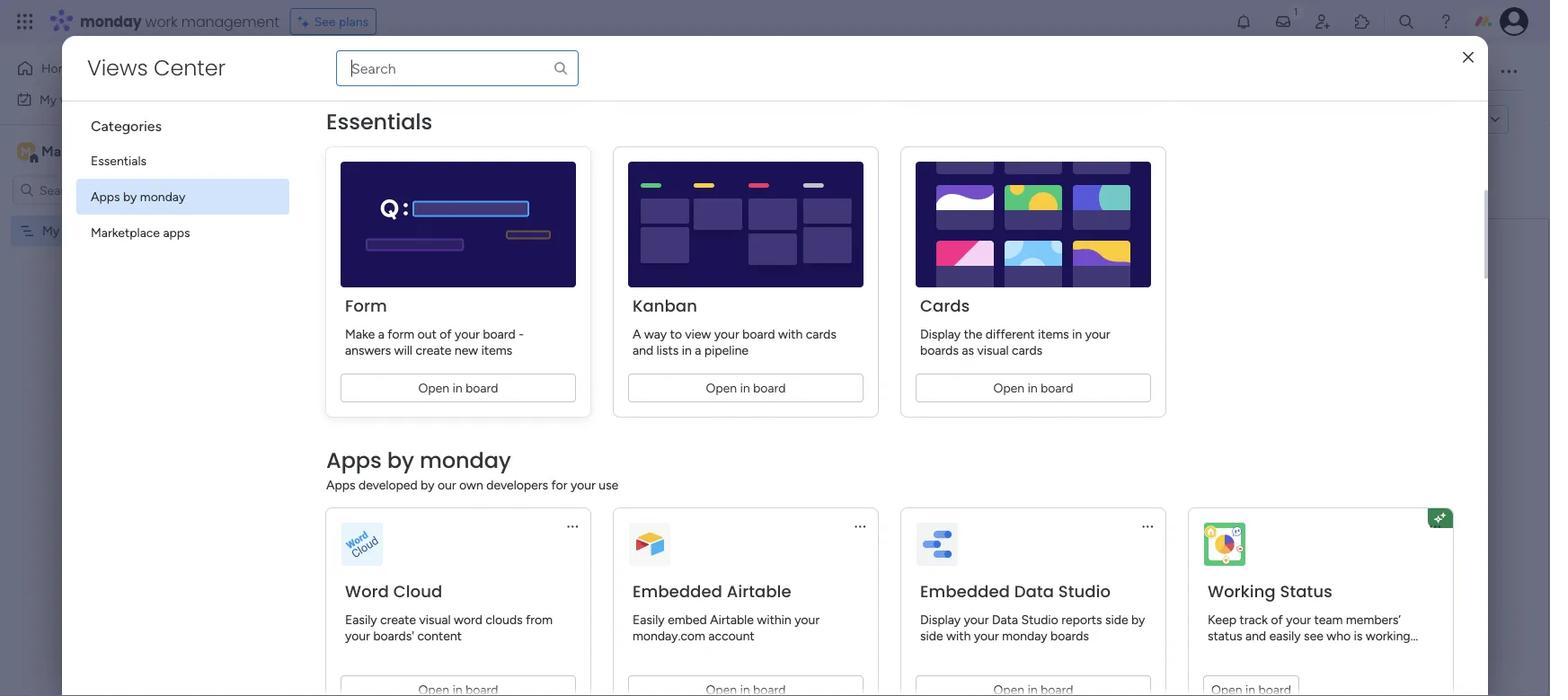 Task type: locate. For each thing, give the bounding box(es) containing it.
0 horizontal spatial side
[[920, 629, 943, 644]]

with inside kanban a way to view your board with cards and lists in a pipeline
[[778, 327, 803, 342]]

open in board button for form
[[341, 374, 576, 403]]

1 horizontal spatial from
[[1208, 645, 1235, 660]]

edit form button
[[272, 105, 339, 134]]

3 open in board from the left
[[993, 381, 1073, 396]]

my first board down plans at the top of the page
[[278, 58, 421, 89]]

1 horizontal spatial open in board button
[[628, 374, 864, 403]]

items right different
[[1038, 327, 1069, 342]]

1 horizontal spatial menu image
[[1140, 519, 1155, 534]]

airtable
[[727, 580, 791, 603], [710, 612, 754, 628]]

1 horizontal spatial main
[[472, 64, 499, 80]]

board left -
[[483, 327, 516, 342]]

work inside my work 'button'
[[60, 92, 87, 107]]

board down kanban a way to view your board with cards and lists in a pipeline
[[753, 381, 786, 396]]

2 horizontal spatial kanban
[[996, 252, 1037, 267]]

studio up reports
[[1058, 580, 1111, 603]]

in down the new
[[452, 381, 462, 396]]

form right edit
[[305, 112, 332, 127]]

open in board for form
[[418, 381, 498, 396]]

1 horizontal spatial boards
[[1050, 629, 1089, 644]]

1 vertical spatial main
[[41, 143, 73, 160]]

board inside form make a form out of your board - answers will create new items
[[483, 327, 516, 342]]

board up pipeline
[[742, 327, 775, 342]]

0 horizontal spatial view
[[685, 327, 711, 342]]

let's start by building your form
[[727, 367, 1059, 397]]

edit form
[[279, 112, 332, 127]]

essentials down my first board field
[[326, 107, 432, 137]]

edit
[[279, 112, 302, 127]]

my up edit
[[278, 58, 308, 89]]

embedded for embedded data studio
[[920, 580, 1010, 603]]

cards down different
[[1012, 343, 1042, 358]]

1 vertical spatial my
[[40, 92, 57, 107]]

apps for apps by monday
[[91, 189, 120, 204]]

first down search in workspace field
[[63, 223, 85, 239]]

embedded data studio display your data studio reports side by side with your monday boards
[[920, 580, 1145, 644]]

open in board down the new
[[418, 381, 498, 396]]

1 horizontal spatial essentials
[[326, 107, 432, 137]]

my inside field
[[278, 58, 308, 89]]

form up will
[[388, 327, 414, 342]]

1 vertical spatial cards
[[1012, 343, 1042, 358]]

kanban up way
[[633, 295, 697, 318]]

cards
[[920, 295, 970, 318]]

easily up monday.com
[[633, 612, 665, 628]]

view right blank on the right of page
[[1029, 338, 1055, 354]]

open in board down pipeline
[[706, 381, 786, 396]]

0 horizontal spatial open in board
[[418, 381, 498, 396]]

make
[[345, 327, 375, 342]]

1 vertical spatial display
[[920, 612, 961, 628]]

1 vertical spatial items
[[481, 343, 512, 358]]

boards down reports
[[1050, 629, 1089, 644]]

easily inside word cloud easily create visual word clouds from your boards' content
[[345, 612, 377, 628]]

main inside workspace selection element
[[41, 143, 73, 160]]

items inside form make a form out of your board - answers will create new items
[[481, 343, 512, 358]]

first inside field
[[313, 58, 352, 89]]

cards inside kanban a way to view your board with cards and lists in a pipeline
[[806, 327, 836, 342]]

1 open in board from the left
[[418, 381, 498, 396]]

1 horizontal spatial open in board
[[706, 381, 786, 396]]

cloud
[[393, 580, 442, 603]]

in right the 'lists'
[[682, 343, 692, 358]]

first down see plans "button"
[[313, 58, 352, 89]]

0 vertical spatial a
[[378, 327, 384, 342]]

2 open in board button from the left
[[628, 374, 864, 403]]

1 vertical spatial with
[[946, 629, 971, 644]]

working status keep track of your team members' status and easily see who is working from where
[[1208, 580, 1410, 660]]

0 vertical spatial essentials
[[326, 107, 432, 137]]

0 horizontal spatial work
[[60, 92, 87, 107]]

1 horizontal spatial work
[[145, 11, 178, 31]]

main workspace
[[41, 143, 147, 160]]

your inside working status keep track of your team members' status and easily see who is working from where
[[1286, 612, 1311, 628]]

my first board down search in workspace field
[[42, 223, 121, 239]]

items right the new
[[481, 343, 512, 358]]

home
[[41, 61, 76, 76]]

views
[[87, 53, 148, 83], [1010, 106, 1044, 121]]

0 horizontal spatial main
[[41, 143, 73, 160]]

airtable up account
[[710, 612, 754, 628]]

My first board field
[[273, 58, 425, 89]]

0 horizontal spatial table
[[502, 64, 532, 80]]

categories
[[91, 117, 162, 134]]

easily inside embedded airtable easily embed airtable within your monday.com account
[[633, 612, 665, 628]]

monday work management
[[80, 11, 279, 31]]

visual up content
[[419, 612, 451, 628]]

visual
[[977, 343, 1009, 358], [419, 612, 451, 628]]

0 vertical spatial data
[[1014, 580, 1054, 603]]

board inside list box
[[88, 223, 121, 239]]

1 horizontal spatial items
[[1038, 327, 1069, 342]]

easily
[[345, 612, 377, 628], [633, 612, 665, 628]]

1 vertical spatial of
[[1271, 612, 1283, 628]]

1 embedded from the left
[[633, 580, 722, 603]]

in down pipeline
[[740, 381, 750, 396]]

and for a
[[633, 343, 653, 358]]

0 vertical spatial studio
[[1058, 580, 1111, 603]]

1 horizontal spatial with
[[946, 629, 971, 644]]

boards'
[[373, 629, 414, 644]]

data
[[1014, 580, 1054, 603], [992, 612, 1018, 628]]

and up where on the right bottom
[[1245, 629, 1266, 644]]

0 vertical spatial side
[[1105, 612, 1128, 628]]

by inside option
[[123, 189, 137, 204]]

None search field
[[336, 50, 579, 86]]

0 vertical spatial with
[[778, 327, 803, 342]]

3 open in board button from the left
[[916, 374, 1151, 403]]

studio left reports
[[1021, 612, 1058, 628]]

menu image for embedded data studio
[[1140, 519, 1155, 534]]

monday inside embedded data studio display your data studio reports side by side with your monday boards
[[1002, 629, 1047, 644]]

open in board button for cards
[[916, 374, 1151, 403]]

apps by monday
[[91, 189, 185, 204]]

my
[[278, 58, 308, 89], [40, 92, 57, 107], [42, 223, 59, 239]]

from down status
[[1208, 645, 1235, 660]]

clouds
[[486, 612, 523, 628]]

main up workforms logo
[[472, 64, 499, 80]]

1 vertical spatial kanban
[[996, 252, 1037, 267]]

dapulse x slim image
[[1463, 51, 1474, 64]]

open down out
[[418, 381, 449, 396]]

marketplace
[[91, 225, 160, 240]]

1 horizontal spatial views
[[1010, 106, 1044, 121]]

notifications image
[[1235, 13, 1253, 31]]

0 vertical spatial table
[[502, 64, 532, 80]]

boards inside cards display the different items in your boards as visual cards
[[920, 343, 959, 358]]

2 easily from the left
[[633, 612, 665, 628]]

1 vertical spatial boards
[[1050, 629, 1089, 644]]

2 horizontal spatial open
[[993, 381, 1024, 396]]

0 vertical spatial of
[[440, 327, 452, 342]]

0 vertical spatial apps
[[91, 189, 120, 204]]

2 vertical spatial kanban
[[633, 295, 697, 318]]

Search in workspace field
[[38, 180, 150, 200]]

1 horizontal spatial open
[[706, 381, 737, 396]]

keep
[[1208, 612, 1236, 628]]

0 horizontal spatial menu image
[[853, 519, 867, 534]]

view
[[685, 327, 711, 342], [1029, 338, 1055, 354]]

main table
[[472, 64, 532, 80]]

marketplace apps option
[[76, 215, 289, 251]]

word
[[454, 612, 482, 628]]

essentials down categories
[[91, 153, 147, 168]]

different
[[986, 327, 1035, 342]]

0 vertical spatial kanban
[[559, 64, 600, 80]]

display inside cards display the different items in your boards as visual cards
[[920, 327, 961, 342]]

0 horizontal spatial first
[[63, 223, 85, 239]]

kanban a way to view your board with cards and lists in a pipeline
[[633, 295, 836, 358]]

2 display from the top
[[920, 612, 961, 628]]

1 menu image from the left
[[565, 519, 580, 534]]

in inside cards display the different items in your boards as visual cards
[[1072, 327, 1082, 342]]

with inside embedded data studio display your data studio reports side by side with your monday boards
[[946, 629, 971, 644]]

1 vertical spatial create
[[380, 612, 416, 628]]

0 horizontal spatial from
[[526, 612, 553, 628]]

from inside working status keep track of your team members' status and easily see who is working from where
[[1208, 645, 1235, 660]]

open in board button down pipeline
[[628, 374, 864, 403]]

own
[[459, 478, 483, 493]]

2 horizontal spatial open in board
[[993, 381, 1073, 396]]

menu image
[[853, 519, 867, 534], [1428, 519, 1442, 534]]

select product image
[[16, 13, 34, 31]]

1 open in board button from the left
[[341, 374, 576, 403]]

in down blank view at the right of the page
[[1028, 381, 1038, 396]]

0 horizontal spatial views
[[87, 53, 148, 83]]

view inside kanban a way to view your board with cards and lists in a pipeline
[[685, 327, 711, 342]]

board down search in workspace field
[[88, 223, 121, 239]]

0 vertical spatial my
[[278, 58, 308, 89]]

apps image
[[1353, 13, 1371, 31]]

main inside button
[[472, 64, 499, 80]]

0 horizontal spatial easily
[[345, 612, 377, 628]]

1 vertical spatial apps
[[326, 446, 382, 476]]

embedded inside embedded data studio display your data studio reports side by side with your monday boards
[[920, 580, 1010, 603]]

kanban right "main table"
[[559, 64, 600, 80]]

open in board button down blank view at the right of the page
[[916, 374, 1151, 403]]

form
[[1426, 112, 1453, 127], [305, 112, 332, 127], [388, 327, 414, 342], [1009, 367, 1059, 397]]

0 vertical spatial and
[[633, 343, 653, 358]]

my down home
[[40, 92, 57, 107]]

board up powered
[[357, 58, 421, 89]]

work
[[145, 11, 178, 31], [60, 92, 87, 107]]

0 vertical spatial boards
[[920, 343, 959, 358]]

0 horizontal spatial open
[[418, 381, 449, 396]]

1 vertical spatial work
[[60, 92, 87, 107]]

1 horizontal spatial kanban
[[633, 295, 697, 318]]

0 vertical spatial display
[[920, 327, 961, 342]]

m
[[21, 144, 31, 159]]

0 horizontal spatial cards
[[806, 327, 836, 342]]

by right powered
[[421, 111, 436, 128]]

1 image
[[1288, 1, 1304, 21]]

0 horizontal spatial and
[[633, 343, 653, 358]]

0 horizontal spatial of
[[440, 327, 452, 342]]

apps up marketplace
[[91, 189, 120, 204]]

a
[[378, 327, 384, 342], [695, 343, 701, 358]]

0 horizontal spatial essentials
[[91, 153, 147, 168]]

open down blank on the right of page
[[993, 381, 1024, 396]]

2 embedded from the left
[[920, 580, 1010, 603]]

menu image
[[565, 519, 580, 534], [1140, 519, 1155, 534]]

0 vertical spatial main
[[472, 64, 499, 80]]

monday
[[80, 11, 142, 31], [140, 189, 185, 204], [420, 446, 511, 476], [1002, 629, 1047, 644]]

and inside kanban a way to view your board with cards and lists in a pipeline
[[633, 343, 653, 358]]

1 menu image from the left
[[853, 519, 867, 534]]

of
[[440, 327, 452, 342], [1271, 612, 1283, 628]]

kanban down calendar
[[996, 252, 1037, 267]]

in inside kanban a way to view your board with cards and lists in a pipeline
[[682, 343, 692, 358]]

board down the new
[[466, 381, 498, 396]]

invite
[[1431, 64, 1463, 80]]

invite / 1 button
[[1398, 58, 1487, 86]]

1 open from the left
[[418, 381, 449, 396]]

my down search in workspace field
[[42, 223, 59, 239]]

display
[[920, 327, 961, 342], [920, 612, 961, 628]]

2 open in board from the left
[[706, 381, 786, 396]]

a up 'answers'
[[378, 327, 384, 342]]

a left pipeline
[[695, 343, 701, 358]]

0 vertical spatial from
[[526, 612, 553, 628]]

airtable up the within
[[727, 580, 791, 603]]

apps up developed
[[326, 446, 382, 476]]

option
[[0, 215, 229, 218]]

developers
[[486, 478, 548, 493]]

create down out
[[416, 343, 451, 358]]

0 vertical spatial airtable
[[727, 580, 791, 603]]

in
[[1072, 327, 1082, 342], [682, 343, 692, 358], [452, 381, 462, 396], [740, 381, 750, 396], [1028, 381, 1038, 396]]

table left search image
[[502, 64, 532, 80]]

status
[[1208, 629, 1242, 644]]

view right to
[[685, 327, 711, 342]]

create up boards'
[[380, 612, 416, 628]]

of right out
[[440, 327, 452, 342]]

1 vertical spatial side
[[920, 629, 943, 644]]

1 horizontal spatial of
[[1271, 612, 1283, 628]]

with
[[778, 327, 803, 342], [946, 629, 971, 644]]

main right workspace icon
[[41, 143, 73, 160]]

0 horizontal spatial kanban
[[559, 64, 600, 80]]

cards
[[806, 327, 836, 342], [1012, 343, 1042, 358]]

2 menu image from the left
[[1428, 519, 1442, 534]]

embedded
[[633, 580, 722, 603], [920, 580, 1010, 603]]

2 vertical spatial my
[[42, 223, 59, 239]]

views center
[[87, 53, 226, 83]]

1 horizontal spatial easily
[[633, 612, 665, 628]]

0 horizontal spatial with
[[778, 327, 803, 342]]

reports
[[1061, 612, 1102, 628]]

open for kanban
[[706, 381, 737, 396]]

open in board button down the new
[[341, 374, 576, 403]]

menu image for word cloud
[[565, 519, 580, 534]]

1 horizontal spatial menu image
[[1428, 519, 1442, 534]]

1 vertical spatial visual
[[419, 612, 451, 628]]

copy form link
[[1392, 112, 1475, 127]]

1 vertical spatial a
[[695, 343, 701, 358]]

apps inside option
[[91, 189, 120, 204]]

my first board inside list box
[[42, 223, 121, 239]]

categories heading
[[76, 102, 289, 143]]

open down pipeline
[[706, 381, 737, 396]]

main
[[472, 64, 499, 80], [41, 143, 73, 160]]

files gallery
[[996, 281, 1063, 296]]

1 easily from the left
[[345, 612, 377, 628]]

your inside embedded airtable easily embed airtable within your monday.com account
[[795, 612, 820, 628]]

0 horizontal spatial embedded
[[633, 580, 722, 603]]

0 horizontal spatial items
[[481, 343, 512, 358]]

embedded inside embedded airtable easily embed airtable within your monday.com account
[[633, 580, 722, 603]]

0 horizontal spatial visual
[[419, 612, 451, 628]]

2 menu image from the left
[[1140, 519, 1155, 534]]

0 horizontal spatial menu image
[[565, 519, 580, 534]]

and inside working status keep track of your team members' status and easily see who is working from where
[[1245, 629, 1266, 644]]

0 vertical spatial my first board
[[278, 58, 421, 89]]

0 horizontal spatial a
[[378, 327, 384, 342]]

by inside embedded data studio display your data studio reports side by side with your monday boards
[[1131, 612, 1145, 628]]

in for form
[[452, 381, 462, 396]]

2 open from the left
[[706, 381, 737, 396]]

1 horizontal spatial first
[[313, 58, 352, 89]]

open
[[418, 381, 449, 396], [706, 381, 737, 396], [993, 381, 1024, 396]]

of up easily at the bottom of page
[[1271, 612, 1283, 628]]

form left link
[[1426, 112, 1453, 127]]

boards
[[920, 343, 959, 358], [1050, 629, 1089, 644]]

visual down different
[[977, 343, 1009, 358]]

form make a form out of your board - answers will create new items
[[345, 295, 524, 358]]

your inside form make a form out of your board - answers will create new items
[[455, 327, 480, 342]]

by right reports
[[1131, 612, 1145, 628]]

0 vertical spatial cards
[[806, 327, 836, 342]]

your inside cards display the different items in your boards as visual cards
[[1085, 327, 1110, 342]]

1 vertical spatial first
[[63, 223, 85, 239]]

views right board
[[1010, 106, 1044, 121]]

3 open from the left
[[993, 381, 1024, 396]]

2 horizontal spatial open in board button
[[916, 374, 1151, 403]]

1 vertical spatial airtable
[[710, 612, 754, 628]]

views up my work 'button'
[[87, 53, 148, 83]]

and down a
[[633, 343, 653, 358]]

table up gantt
[[996, 137, 1025, 152]]

boards left as
[[920, 343, 959, 358]]

word
[[345, 580, 389, 603]]

open in board button
[[341, 374, 576, 403], [628, 374, 864, 403], [916, 374, 1151, 403]]

0 vertical spatial items
[[1038, 327, 1069, 342]]

1 horizontal spatial table
[[996, 137, 1025, 152]]

plans
[[339, 14, 369, 29]]

open in board button for kanban
[[628, 374, 864, 403]]

out
[[418, 327, 437, 342]]

easily down word
[[345, 612, 377, 628]]

powered by
[[361, 111, 436, 128]]

1 horizontal spatial cards
[[1012, 343, 1042, 358]]

open in board down blank view at the right of the page
[[993, 381, 1073, 396]]

apps left developed
[[326, 478, 355, 493]]

studio
[[1058, 580, 1111, 603], [1021, 612, 1058, 628]]

0 vertical spatial work
[[145, 11, 178, 31]]

1 horizontal spatial a
[[695, 343, 701, 358]]

from inside word cloud easily create visual word clouds from your boards' content
[[526, 612, 553, 628]]

work up views center
[[145, 11, 178, 31]]

visual inside word cloud easily create visual word clouds from your boards' content
[[419, 612, 451, 628]]

1 display from the top
[[920, 327, 961, 342]]

table
[[502, 64, 532, 80], [996, 137, 1025, 152]]

/
[[1466, 64, 1471, 80]]

0 vertical spatial create
[[416, 343, 451, 358]]

0 horizontal spatial open in board button
[[341, 374, 576, 403]]

cards up start on the right bottom of page
[[806, 327, 836, 342]]

by up marketplace
[[123, 189, 137, 204]]

1 vertical spatial my first board
[[42, 223, 121, 239]]

1 vertical spatial essentials
[[91, 153, 147, 168]]

open in board
[[418, 381, 498, 396], [706, 381, 786, 396], [993, 381, 1073, 396]]

first
[[313, 58, 352, 89], [63, 223, 85, 239]]

0 vertical spatial visual
[[977, 343, 1009, 358]]

0 horizontal spatial my first board
[[42, 223, 121, 239]]

work down home
[[60, 92, 87, 107]]

in right blank view at the right of the page
[[1072, 327, 1082, 342]]

copy form link button
[[1359, 105, 1482, 134]]

1 horizontal spatial visual
[[977, 343, 1009, 358]]

essentials
[[326, 107, 432, 137], [91, 153, 147, 168]]

from right clouds
[[526, 612, 553, 628]]

my inside list box
[[42, 223, 59, 239]]

working
[[1366, 629, 1410, 644]]

monday inside apps by monday apps developed by our own developers for your use
[[420, 446, 511, 476]]



Task type: describe. For each thing, give the bounding box(es) containing it.
kanban button
[[545, 58, 614, 86]]

management
[[181, 11, 279, 31]]

chart
[[996, 195, 1027, 210]]

form
[[345, 295, 387, 318]]

board inside kanban a way to view your board with cards and lists in a pipeline
[[742, 327, 775, 342]]

of inside form make a form out of your board - answers will create new items
[[440, 327, 452, 342]]

as
[[962, 343, 974, 358]]

your inside kanban a way to view your board with cards and lists in a pipeline
[[714, 327, 739, 342]]

working
[[1208, 580, 1276, 603]]

cards display the different items in your boards as visual cards
[[920, 295, 1110, 358]]

lists
[[656, 343, 679, 358]]

2 vertical spatial apps
[[326, 478, 355, 493]]

the
[[964, 327, 982, 342]]

my first board inside field
[[278, 58, 421, 89]]

search image
[[553, 60, 569, 76]]

essentials option
[[76, 143, 289, 179]]

0 vertical spatial views
[[87, 53, 148, 83]]

workforms logo image
[[444, 105, 545, 134]]

visual inside cards display the different items in your boards as visual cards
[[977, 343, 1009, 358]]

board down blank view at the right of the page
[[1041, 381, 1073, 396]]

create inside form make a form out of your board - answers will create new items
[[416, 343, 451, 358]]

board
[[974, 106, 1007, 121]]

easily
[[1269, 629, 1301, 644]]

who
[[1327, 629, 1351, 644]]

where
[[1238, 645, 1273, 660]]

content
[[417, 629, 462, 644]]

apps by monday apps developed by our own developers for your use
[[326, 446, 618, 493]]

blank
[[996, 338, 1026, 354]]

open in board for kanban
[[706, 381, 786, 396]]

gantt
[[996, 166, 1028, 181]]

form inside "button"
[[1426, 112, 1453, 127]]

apps
[[163, 225, 190, 240]]

my first board list box
[[0, 212, 229, 489]]

items inside cards display the different items in your boards as visual cards
[[1038, 327, 1069, 342]]

easily for word
[[345, 612, 377, 628]]

invite members image
[[1314, 13, 1332, 31]]

see plans
[[314, 14, 369, 29]]

a inside kanban a way to view your board with cards and lists in a pipeline
[[695, 343, 701, 358]]

in for cards
[[1028, 381, 1038, 396]]

board inside field
[[357, 58, 421, 89]]

apps by monday option
[[76, 179, 289, 215]]

easily for embedded
[[633, 612, 665, 628]]

1 horizontal spatial view
[[1029, 338, 1055, 354]]

open for form
[[418, 381, 449, 396]]

and for status
[[1245, 629, 1266, 644]]

use
[[599, 478, 618, 493]]

home button
[[11, 54, 193, 83]]

powered
[[361, 111, 417, 128]]

pipeline
[[704, 343, 749, 358]]

calendar
[[996, 223, 1046, 239]]

marketplace apps
[[91, 225, 190, 240]]

to
[[670, 327, 682, 342]]

categories list box
[[76, 102, 304, 251]]

kanban inside kanban a way to view your board with cards and lists in a pipeline
[[633, 295, 697, 318]]

display inside embedded data studio display your data studio reports side by side with your monday boards
[[920, 612, 961, 628]]

within
[[757, 612, 791, 628]]

1 horizontal spatial side
[[1105, 612, 1128, 628]]

workspace image
[[17, 142, 35, 161]]

table inside button
[[502, 64, 532, 80]]

new
[[455, 343, 478, 358]]

monday.com
[[633, 629, 705, 644]]

boards inside embedded data studio display your data studio reports side by side with your monday boards
[[1050, 629, 1089, 644]]

blank view
[[996, 338, 1055, 354]]

see
[[314, 14, 336, 29]]

workspace
[[76, 143, 147, 160]]

in for kanban
[[740, 381, 750, 396]]

workspace selection element
[[17, 141, 150, 164]]

of inside working status keep track of your team members' status and easily see who is working from where
[[1271, 612, 1283, 628]]

word cloud easily create visual word clouds from your boards' content
[[345, 580, 553, 644]]

members'
[[1346, 612, 1401, 628]]

files
[[996, 281, 1021, 296]]

monday inside option
[[140, 189, 185, 204]]

work for my
[[60, 92, 87, 107]]

center
[[154, 53, 226, 83]]

embedded for embedded airtable
[[633, 580, 722, 603]]

building
[[864, 367, 950, 397]]

1 vertical spatial table
[[996, 137, 1025, 152]]

my inside 'button'
[[40, 92, 57, 107]]

answers
[[345, 343, 391, 358]]

for
[[551, 478, 567, 493]]

way
[[644, 327, 667, 342]]

by up developed
[[387, 446, 414, 476]]

start
[[777, 367, 826, 397]]

my work button
[[11, 85, 193, 114]]

invite / 1
[[1431, 64, 1479, 80]]

first inside list box
[[63, 223, 85, 239]]

john smith image
[[1500, 7, 1528, 36]]

apps for apps by monday apps developed by our own developers for your use
[[326, 446, 382, 476]]

a
[[633, 327, 641, 342]]

embedded airtable easily embed airtable within your monday.com account
[[633, 580, 820, 644]]

form down blank view at the right of the page
[[1009, 367, 1059, 397]]

let's
[[727, 367, 771, 397]]

copy
[[1392, 112, 1423, 127]]

see plans button
[[290, 8, 377, 35]]

account
[[708, 629, 755, 644]]

by left the our
[[421, 478, 435, 493]]

main table button
[[444, 58, 545, 86]]

essentials inside option
[[91, 153, 147, 168]]

1 vertical spatial views
[[1010, 106, 1044, 121]]

1 vertical spatial studio
[[1021, 612, 1058, 628]]

work for monday
[[145, 11, 178, 31]]

1 vertical spatial data
[[992, 612, 1018, 628]]

by right start on the right bottom of page
[[832, 367, 858, 397]]

form inside form make a form out of your board - answers will create new items
[[388, 327, 414, 342]]

1
[[1474, 64, 1479, 80]]

Search for a column type search field
[[336, 50, 579, 86]]

open for cards
[[993, 381, 1024, 396]]

link
[[1456, 112, 1475, 127]]

help image
[[1437, 13, 1455, 31]]

status
[[1280, 580, 1332, 603]]

team
[[1314, 612, 1343, 628]]

create inside word cloud easily create visual word clouds from your boards' content
[[380, 612, 416, 628]]

embed
[[668, 612, 707, 628]]

see
[[1304, 629, 1323, 644]]

main for main workspace
[[41, 143, 73, 160]]

a inside form make a form out of your board - answers will create new items
[[378, 327, 384, 342]]

search everything image
[[1397, 13, 1415, 31]]

inbox image
[[1274, 13, 1292, 31]]

board views
[[974, 106, 1044, 121]]

gallery
[[1024, 281, 1063, 296]]

open in board for cards
[[993, 381, 1073, 396]]

my work
[[40, 92, 87, 107]]

cards inside cards display the different items in your boards as visual cards
[[1012, 343, 1042, 358]]

will
[[394, 343, 412, 358]]

your inside apps by monday apps developed by our own developers for your use
[[571, 478, 596, 493]]

form inside button
[[305, 112, 332, 127]]

main for main table
[[472, 64, 499, 80]]

-
[[519, 327, 524, 342]]

track
[[1240, 612, 1268, 628]]

our
[[438, 478, 456, 493]]

is
[[1354, 629, 1363, 644]]

developed
[[359, 478, 418, 493]]

your inside word cloud easily create visual word clouds from your boards' content
[[345, 629, 370, 644]]

kanban inside button
[[559, 64, 600, 80]]



Task type: vqa. For each thing, say whether or not it's contained in the screenshot.


